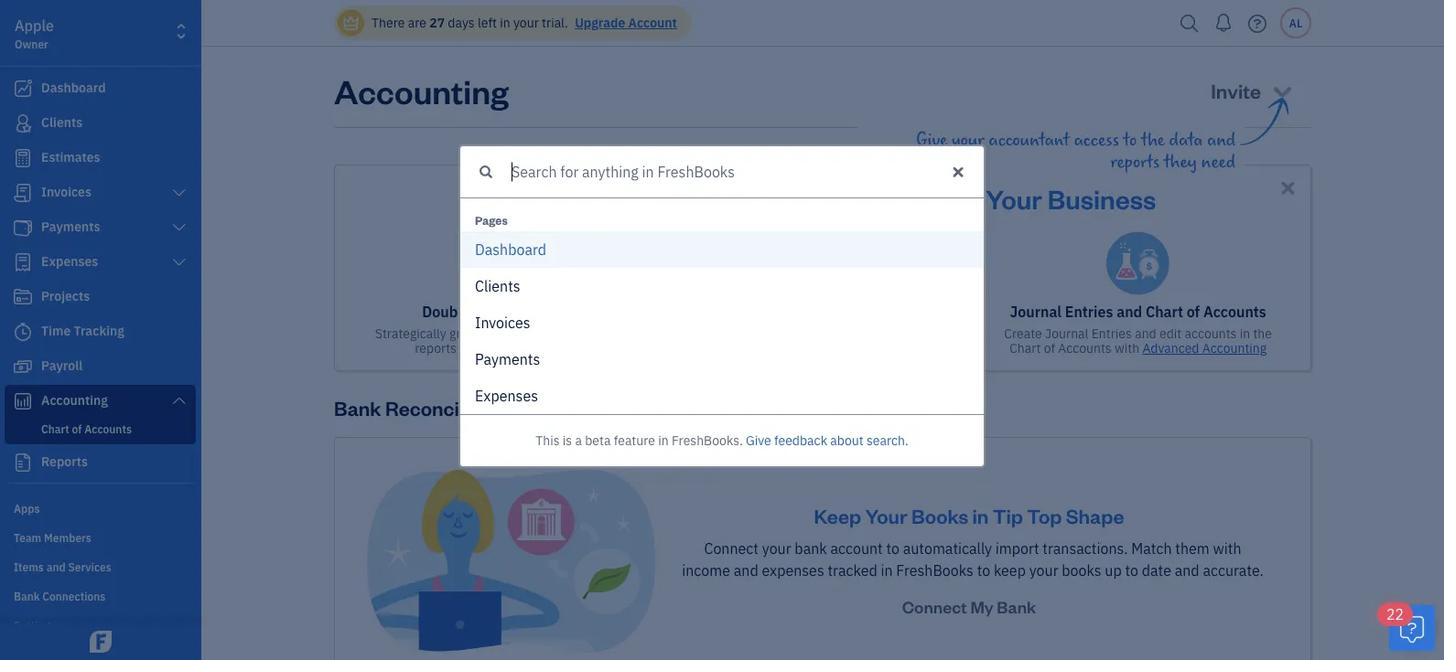 Task type: locate. For each thing, give the bounding box(es) containing it.
1 vertical spatial accounts
[[1058, 340, 1112, 357]]

1 chevron large down image from the top
[[171, 221, 188, 235]]

valuable
[[591, 325, 640, 342]]

0 vertical spatial i
[[488, 277, 492, 296]]

to right "account"
[[886, 540, 900, 559]]

business
[[509, 325, 560, 342]]

money image
[[12, 358, 34, 376]]

of right create
[[1044, 340, 1055, 357]]

1 vertical spatial chevron large down image
[[171, 255, 188, 270]]

connect down freshbooks
[[902, 597, 967, 618]]

t right l
[[508, 277, 513, 296]]

entries down journal entries and chart of accounts
[[1092, 325, 1132, 342]]

dashboard image
[[12, 80, 34, 98]]

date
[[1142, 562, 1172, 581]]

1 horizontal spatial the
[[1253, 325, 1272, 342]]

bank down strategically
[[334, 395, 381, 421]]

0 horizontal spatial i
[[488, 277, 492, 296]]

books
[[912, 503, 969, 529]]

1 horizontal spatial chart
[[1146, 303, 1183, 322]]

journal entries and chart of accounts image
[[1106, 232, 1170, 296]]

1 horizontal spatial bank
[[997, 597, 1036, 618]]

1 horizontal spatial with
[[1115, 340, 1140, 357]]

s
[[493, 240, 500, 259], [513, 277, 520, 296], [523, 313, 531, 333], [533, 350, 540, 369], [516, 387, 523, 406], [531, 387, 538, 406]]

1 horizontal spatial connect
[[902, 597, 967, 618]]

d
[[538, 240, 546, 259]]

your left business
[[986, 181, 1042, 216]]

this is a beta feature in freshbooks. give feedback about search.
[[536, 432, 909, 449]]

connect inside button
[[902, 597, 967, 618]]

them
[[1176, 540, 1210, 559]]

with down journal entries and chart of accounts
[[1115, 340, 1140, 357]]

accounting
[[334, 69, 509, 112], [516, 303, 593, 322], [1203, 340, 1267, 357]]

a
[[485, 240, 493, 259], [525, 240, 533, 259], [484, 350, 492, 369], [575, 432, 582, 449]]

bank reconciliation image
[[791, 232, 855, 296]]

learn more
[[535, 340, 600, 357]]

connect your bank account to begin matching your bank transactions image
[[364, 468, 657, 655]]

apple
[[15, 16, 54, 35]]

0 vertical spatial journal
[[1010, 303, 1062, 322]]

accounts
[[1204, 303, 1267, 322], [1058, 340, 1112, 357]]

double-entry accounting
[[422, 303, 593, 322]]

0 horizontal spatial accounting
[[334, 69, 509, 112]]

give feedback about search. link
[[746, 432, 909, 449]]

chart
[[1146, 303, 1183, 322], [1010, 340, 1041, 357]]

direct
[[539, 181, 614, 216]]

go to help image
[[1243, 10, 1272, 37]]

team members image
[[14, 530, 196, 545]]

of right health
[[957, 181, 981, 216]]

expense image
[[12, 254, 34, 272]]

of up accounts on the right
[[1187, 303, 1200, 322]]

1 vertical spatial i
[[504, 313, 508, 333]]

m
[[499, 350, 512, 369]]

apps image
[[14, 501, 196, 515]]

22 button
[[1378, 603, 1435, 652]]

strategically grow your business with valuable reports and insights.
[[375, 325, 640, 357]]

advanced
[[1143, 340, 1199, 357]]

o
[[517, 240, 525, 259], [496, 313, 504, 333]]

connect for your
[[704, 540, 759, 559]]

advanced accounting
[[1143, 340, 1267, 357]]

in
[[500, 14, 510, 31], [1240, 325, 1250, 342], [658, 432, 669, 449], [973, 503, 989, 529], [881, 562, 893, 581]]

double-
[[422, 303, 476, 322]]

project image
[[12, 288, 34, 307]]

match
[[1132, 540, 1172, 559]]

and
[[1117, 303, 1142, 322], [1135, 325, 1157, 342], [460, 340, 481, 357], [734, 562, 759, 581], [1175, 562, 1200, 581]]

1 horizontal spatial o
[[517, 240, 525, 259]]

0 horizontal spatial bank
[[334, 395, 381, 421]]

connect
[[704, 540, 759, 559], [902, 597, 967, 618]]

o left "r"
[[517, 240, 525, 259]]

e x p e n s e s
[[475, 387, 538, 406]]

edit
[[1160, 325, 1182, 342]]

1 horizontal spatial t
[[528, 350, 533, 369]]

keep
[[814, 503, 861, 529]]

and inside create journal entries and edit accounts in the chart of accounts with
[[1135, 325, 1157, 342]]

1 horizontal spatial i
[[504, 313, 508, 333]]

0 horizontal spatial connect
[[704, 540, 759, 559]]

to
[[886, 540, 900, 559], [977, 562, 991, 581], [1125, 562, 1139, 581]]

the right accounts on the right
[[1253, 325, 1272, 342]]

0 vertical spatial t
[[508, 277, 513, 296]]

2 horizontal spatial accounting
[[1203, 340, 1267, 357]]

c
[[475, 277, 484, 296]]

beta
[[585, 432, 611, 449]]

i right v
[[504, 313, 508, 333]]

bank
[[334, 395, 381, 421], [997, 597, 1036, 618]]

to left keep
[[977, 562, 991, 581]]

0 vertical spatial o
[[517, 240, 525, 259]]

1 vertical spatial connect
[[902, 597, 967, 618]]

with left valuable
[[563, 325, 588, 342]]

in right accounts on the right
[[1240, 325, 1250, 342]]

main element
[[0, 0, 247, 661]]

with up the accurate.
[[1213, 540, 1242, 559]]

accounting down are
[[334, 69, 509, 112]]

0 vertical spatial accounts
[[1204, 303, 1267, 322]]

2 horizontal spatial to
[[1125, 562, 1139, 581]]

0 vertical spatial your
[[986, 181, 1042, 216]]

your
[[986, 181, 1042, 216], [865, 503, 908, 529]]

to right up
[[1125, 562, 1139, 581]]

h
[[500, 240, 508, 259]]

search image
[[1175, 10, 1205, 37]]

1 vertical spatial chart
[[1010, 340, 1041, 357]]

connect up income
[[704, 540, 759, 559]]

entries inside create journal entries and edit accounts in the chart of accounts with
[[1092, 325, 1132, 342]]

account
[[831, 540, 883, 559]]

c
[[508, 313, 515, 333]]

1 vertical spatial journal
[[1045, 325, 1089, 342]]

t
[[508, 277, 513, 296], [528, 350, 533, 369]]

chart image
[[12, 393, 34, 411]]

the right into
[[826, 181, 866, 216]]

o left c
[[496, 313, 504, 333]]

strategically
[[375, 325, 446, 342]]

your inside strategically grow your business with valuable reports and insights.
[[481, 325, 506, 342]]

your up "account"
[[865, 503, 908, 529]]

business
[[1048, 181, 1156, 216]]

in inside create journal entries and edit accounts in the chart of accounts with
[[1240, 325, 1250, 342]]

entries
[[1065, 303, 1113, 322], [1092, 325, 1132, 342]]

estimate image
[[12, 149, 34, 168]]

3 chevron large down image from the top
[[171, 394, 188, 408]]

0 horizontal spatial accounts
[[1058, 340, 1112, 357]]

0 horizontal spatial with
[[563, 325, 588, 342]]

i right c
[[488, 277, 492, 296]]

1 horizontal spatial accounting
[[516, 303, 593, 322]]

entries up create journal entries and edit accounts in the chart of accounts with
[[1065, 303, 1113, 322]]

e
[[492, 277, 500, 296], [515, 313, 523, 333], [512, 350, 520, 369], [500, 387, 508, 406], [523, 387, 531, 406]]

the
[[826, 181, 866, 216], [1253, 325, 1272, 342]]

and down i
[[460, 340, 481, 357]]

1 vertical spatial the
[[1253, 325, 1272, 342]]

with
[[563, 325, 588, 342], [1115, 340, 1140, 357], [1213, 540, 1242, 559]]

bank reconciliation
[[334, 395, 515, 421]]

0 vertical spatial connect
[[704, 540, 759, 559]]

2 horizontal spatial with
[[1213, 540, 1242, 559]]

0 vertical spatial entries
[[1065, 303, 1113, 322]]

c l i e n t s
[[475, 277, 520, 296]]

0 horizontal spatial o
[[496, 313, 504, 333]]

1 vertical spatial entries
[[1092, 325, 1132, 342]]

with inside connect your bank account to automatically import transactions. match them with income and expenses tracked in freshbooks to keep your books up to date and accurate.
[[1213, 540, 1242, 559]]

accounts
[[1185, 325, 1237, 342]]

d
[[475, 240, 485, 259]]

journal right create
[[1045, 325, 1089, 342]]

1 vertical spatial bank
[[997, 597, 1036, 618]]

more
[[571, 340, 600, 357]]

and inside strategically grow your business with valuable reports and insights.
[[460, 340, 481, 357]]

chevron large down image
[[171, 221, 188, 235], [171, 255, 188, 270], [171, 394, 188, 408]]

invoice image
[[12, 184, 34, 202]]

connect my bank button
[[886, 590, 1053, 626]]

the inside create journal entries and edit accounts in the chart of accounts with
[[1253, 325, 1272, 342]]

0 horizontal spatial chart
[[1010, 340, 1041, 357]]

b
[[508, 240, 517, 259]]

0 horizontal spatial to
[[886, 540, 900, 559]]

chevron large down image for payment image on the top left
[[171, 221, 188, 235]]

bank right my
[[997, 597, 1036, 618]]

line
[[619, 181, 671, 216]]

shape
[[1066, 503, 1124, 529]]

accounting up business
[[516, 303, 593, 322]]

in right tracked
[[881, 562, 893, 581]]

accounting right the advanced
[[1203, 340, 1267, 357]]

create
[[1004, 325, 1042, 342]]

journal entries and chart of accounts
[[1010, 303, 1267, 322]]

left
[[478, 14, 497, 31]]

2 chevron large down image from the top
[[171, 255, 188, 270]]

in right 'feature'
[[658, 432, 669, 449]]

27
[[430, 14, 445, 31]]

1 vertical spatial your
[[865, 503, 908, 529]]

t left learn
[[528, 350, 533, 369]]

books
[[1062, 562, 1102, 581]]

learn
[[535, 340, 568, 357]]

0 vertical spatial chevron large down image
[[171, 221, 188, 235]]

bank inside button
[[997, 597, 1036, 618]]

accounts right create
[[1058, 340, 1112, 357]]

n right grow
[[481, 313, 489, 333]]

0 horizontal spatial the
[[826, 181, 866, 216]]

search.
[[867, 432, 909, 449]]

and down journal entries and chart of accounts
[[1135, 325, 1157, 342]]

0 horizontal spatial your
[[865, 503, 908, 529]]

timer image
[[12, 323, 34, 341]]

2 vertical spatial chevron large down image
[[171, 394, 188, 408]]

up
[[1105, 562, 1122, 581]]

connect inside connect your bank account to automatically import transactions. match them with income and expenses tracked in freshbooks to keep your books up to date and accurate.
[[704, 540, 759, 559]]

with inside create journal entries and edit accounts in the chart of accounts with
[[1115, 340, 1140, 357]]

journal up create
[[1010, 303, 1062, 322]]

accounts up accounts on the right
[[1204, 303, 1267, 322]]

i
[[488, 277, 492, 296], [504, 313, 508, 333]]

expenses
[[762, 562, 824, 581]]



Task type: vqa. For each thing, say whether or not it's contained in the screenshot.


Task type: describe. For each thing, give the bounding box(es) containing it.
chevron large down image for expense image
[[171, 255, 188, 270]]

0 vertical spatial the
[[826, 181, 866, 216]]

keep
[[994, 562, 1026, 581]]

with inside strategically grow your business with valuable reports and insights.
[[563, 325, 588, 342]]

entry
[[476, 303, 513, 322]]

bank
[[795, 540, 827, 559]]

x
[[484, 387, 491, 406]]

get direct line of sight into the health of your business
[[489, 181, 1156, 216]]

tip
[[993, 503, 1023, 529]]

i n v o i c e s
[[475, 313, 531, 333]]

feedback
[[774, 432, 827, 449]]

n right the p
[[508, 387, 516, 406]]

22
[[1387, 605, 1404, 625]]

a left the "d"
[[525, 240, 533, 259]]

income
[[682, 562, 730, 581]]

upgrade
[[575, 14, 625, 31]]

0 vertical spatial chart
[[1146, 303, 1183, 322]]

of inside create journal entries and edit accounts in the chart of accounts with
[[1044, 340, 1055, 357]]

there
[[372, 14, 405, 31]]

Search for anything in FreshBooks text field
[[460, 146, 940, 198]]

trial.
[[542, 14, 568, 31]]

in left tip
[[973, 503, 989, 529]]

p
[[475, 350, 484, 369]]

accurate.
[[1203, 562, 1264, 581]]

1 horizontal spatial your
[[986, 181, 1042, 216]]

items and services image
[[14, 559, 196, 574]]

tracked
[[828, 562, 878, 581]]

payment image
[[12, 219, 34, 237]]

v
[[489, 313, 496, 333]]

connect my bank
[[902, 597, 1036, 618]]

connect your bank account to automatically import transactions. match them with income and expenses tracked in freshbooks to keep your books up to date and accurate.
[[682, 540, 1264, 581]]

2 vertical spatial accounting
[[1203, 340, 1267, 357]]

this
[[536, 432, 560, 449]]

my
[[971, 597, 994, 618]]

in right left
[[500, 14, 510, 31]]

keep your books in tip top shape
[[814, 503, 1124, 529]]

sight
[[706, 181, 769, 216]]

there are 27 days left in your trial. upgrade account
[[372, 14, 677, 31]]

chart inside create journal entries and edit accounts in the chart of accounts with
[[1010, 340, 1041, 357]]

chevron large down image for chart image
[[171, 394, 188, 408]]

d a s h b o a r d
[[475, 240, 546, 259]]

about
[[830, 432, 864, 449]]

connect for my
[[902, 597, 967, 618]]

feature
[[614, 432, 655, 449]]

into
[[774, 181, 821, 216]]

freshbooks image
[[86, 632, 115, 654]]

account
[[628, 14, 677, 31]]

1 horizontal spatial to
[[977, 562, 991, 581]]

crown image
[[341, 13, 361, 32]]

n right m
[[520, 350, 528, 369]]

health
[[871, 181, 952, 216]]

chevron large down image
[[171, 186, 188, 200]]

top
[[1027, 503, 1062, 529]]

and down them
[[1175, 562, 1200, 581]]

1 horizontal spatial accounts
[[1204, 303, 1267, 322]]

y
[[492, 350, 499, 369]]

resource center badge image
[[1389, 606, 1435, 652]]

p
[[491, 387, 500, 406]]

reconciliation
[[385, 395, 515, 421]]

pages
[[475, 213, 508, 228]]

p a y m e n t s
[[475, 350, 540, 369]]

1 vertical spatial accounting
[[516, 303, 593, 322]]

transactions.
[[1043, 540, 1128, 559]]

grow
[[449, 325, 478, 342]]

automatically
[[903, 540, 992, 559]]

reports
[[415, 340, 457, 357]]

get
[[489, 181, 534, 216]]

and up create journal entries and edit accounts in the chart of accounts with
[[1117, 303, 1142, 322]]

1 vertical spatial o
[[496, 313, 504, 333]]

close image
[[1278, 178, 1299, 199]]

is
[[563, 432, 572, 449]]

bank connections image
[[14, 589, 196, 603]]

a left m
[[484, 350, 492, 369]]

journal inside create journal entries and edit accounts in the chart of accounts with
[[1045, 325, 1089, 342]]

0 horizontal spatial t
[[508, 277, 513, 296]]

freshbooks.
[[672, 432, 743, 449]]

a right is
[[575, 432, 582, 449]]

and right income
[[734, 562, 759, 581]]

upgrade account link
[[571, 14, 677, 31]]

insights.
[[484, 340, 532, 357]]

0 vertical spatial accounting
[[334, 69, 509, 112]]

in inside connect your bank account to automatically import transactions. match them with income and expenses tracked in freshbooks to keep your books up to date and accurate.
[[881, 562, 893, 581]]

apple owner
[[15, 16, 54, 51]]

import
[[996, 540, 1039, 559]]

a left the h
[[485, 240, 493, 259]]

r
[[533, 240, 538, 259]]

owner
[[15, 37, 48, 51]]

of right line
[[677, 181, 701, 216]]

l
[[484, 277, 488, 296]]

settings image
[[14, 618, 196, 632]]

freshbooks
[[896, 562, 974, 581]]

e
[[475, 387, 484, 406]]

client image
[[12, 114, 34, 133]]

1 vertical spatial t
[[528, 350, 533, 369]]

accounts inside create journal entries and edit accounts in the chart of accounts with
[[1058, 340, 1112, 357]]

i
[[475, 313, 481, 333]]

give
[[746, 432, 771, 449]]

0 vertical spatial bank
[[334, 395, 381, 421]]

n right l
[[500, 277, 508, 296]]

report image
[[12, 454, 34, 472]]

are
[[408, 14, 426, 31]]

days
[[448, 14, 475, 31]]

double-entry accounting image
[[475, 232, 539, 296]]



